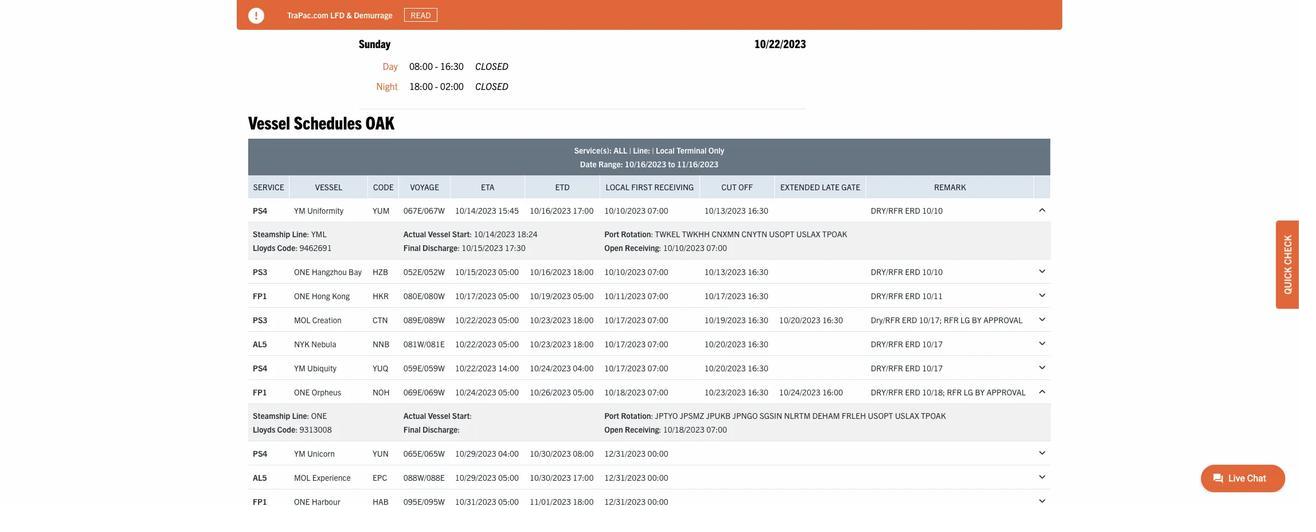 Task type: locate. For each thing, give the bounding box(es) containing it.
0 vertical spatial 10/13/2023 16:30
[[705, 205, 769, 216]]

1 vertical spatial 10/18/2023
[[663, 425, 705, 435]]

dry/rfr for 10/16/2023 17:00
[[871, 205, 903, 216]]

1 12/31/2023 00:00 from the top
[[605, 448, 668, 459]]

12/31/2023 00:00
[[605, 448, 668, 459], [605, 472, 668, 483]]

hong
[[312, 291, 330, 301]]

16:30 for 052e/052w
[[748, 267, 769, 277]]

08:00 up 10/30/2023 17:00
[[573, 448, 594, 459]]

ps4 for ym ubiquity
[[253, 363, 267, 373]]

05:00 up 14:00
[[498, 339, 519, 349]]

081w/081e
[[404, 339, 445, 349]]

lg for 10/17;
[[961, 315, 970, 325]]

05:00 down 10/16/2023 18:00
[[573, 291, 594, 301]]

| right all
[[629, 145, 631, 156]]

0 vertical spatial closed
[[475, 60, 509, 72]]

10/16/2023
[[625, 159, 666, 169], [530, 205, 571, 216], [530, 267, 571, 277]]

- up 18:00 - 02:00 on the top of page
[[435, 60, 438, 72]]

16:30 left "dry/rfr"
[[823, 315, 843, 325]]

00:00
[[648, 448, 668, 459], [648, 472, 668, 483]]

1 dry/rfr erd 10/17 from the top
[[871, 339, 943, 349]]

1 vertical spatial 10/19/2023
[[705, 315, 746, 325]]

18:00 up "10/24/2023 04:00"
[[573, 339, 594, 349]]

3 ym from the top
[[294, 448, 305, 459]]

10/24/2023 up nlrtm
[[779, 387, 821, 397]]

ps4
[[253, 205, 267, 216], [253, 363, 267, 373], [253, 448, 267, 459]]

9462691
[[300, 243, 332, 253]]

1 12/31/2023 from the top
[[605, 448, 646, 459]]

0 horizontal spatial usopt
[[769, 229, 795, 239]]

final up the 065e/065w
[[404, 425, 421, 435]]

1 vertical spatial ps4
[[253, 363, 267, 373]]

1 10/13/2023 16:30 from the top
[[705, 205, 769, 216]]

final up 052e/052w
[[404, 243, 421, 253]]

: down 10/14/2023 15:45 on the top left of the page
[[470, 229, 472, 239]]

one left the hangzhou
[[294, 267, 310, 277]]

05:00 down the 17:30
[[498, 267, 519, 277]]

16:30 for 059e/059w
[[748, 363, 769, 373]]

0 vertical spatial 10/29/2023
[[455, 448, 497, 459]]

lloyds
[[253, 243, 275, 253], [253, 425, 275, 435]]

1 discharge from the top
[[423, 243, 458, 253]]

actual inside actual vessel start : 10/14/2023 18:24 final discharge : 10/15/2023 17:30
[[404, 229, 426, 239]]

1 vertical spatial 12/31/2023 00:00
[[605, 472, 668, 483]]

port rotation : twkel twkhh cnxmn cnytn usopt uslax tpoak open receiving : 10/10/2023 07:00
[[605, 229, 847, 253]]

07:00 inside 'port rotation : jptyo jpsmz jpukb jpngo sgsin nlrtm deham frleh usopt uslax tpoak open receiving : 10/18/2023 07:00'
[[707, 425, 727, 435]]

10/15/2023 up 10/15/2023 05:00
[[462, 243, 503, 253]]

18:00 up '10/19/2023 05:00'
[[573, 267, 594, 277]]

1 horizontal spatial 10/19/2023
[[705, 315, 746, 325]]

read
[[411, 10, 431, 20]]

10/17/2023 for 089e/089w
[[605, 315, 646, 325]]

1 vertical spatial 10/10
[[922, 267, 943, 277]]

1 al5 from the top
[[253, 339, 267, 349]]

1 vertical spatial code
[[277, 243, 295, 253]]

tpoak
[[822, 229, 847, 239], [921, 411, 946, 421]]

2 10/17 from the top
[[922, 363, 943, 373]]

10/20/2023 16:30 for 04:00
[[705, 363, 769, 373]]

17:00
[[573, 205, 594, 216], [573, 472, 594, 483]]

10/10/2023 up 10/11/2023 at the bottom
[[605, 267, 646, 277]]

1 vertical spatial dry/rfr erd 10/10
[[871, 267, 943, 277]]

one for one hangzhou bay
[[294, 267, 310, 277]]

approval for dry/rfr erd 10/17; rfr lg by approval
[[984, 315, 1023, 325]]

open inside port rotation : twkel twkhh cnxmn cnytn usopt uslax tpoak open receiving : 10/10/2023 07:00
[[605, 243, 623, 253]]

kong
[[332, 291, 350, 301]]

1 10/22/2023 05:00 from the top
[[455, 315, 519, 325]]

tpoak inside port rotation : twkel twkhh cnxmn cnytn usopt uslax tpoak open receiving : 10/10/2023 07:00
[[822, 229, 847, 239]]

2 vertical spatial ps4
[[253, 448, 267, 459]]

2 12/31/2023 00:00 from the top
[[605, 472, 668, 483]]

2 10/22/2023 05:00 from the top
[[455, 339, 519, 349]]

closed
[[475, 60, 509, 72], [475, 80, 509, 92]]

1 vertical spatial 10/17/2023 07:00
[[605, 339, 668, 349]]

by right 10/18;
[[975, 387, 985, 397]]

0 vertical spatial al5
[[253, 339, 267, 349]]

1 vertical spatial 10/13/2023 16:30
[[705, 267, 769, 277]]

uniformity
[[307, 205, 344, 216]]

rfr right 10/17;
[[944, 315, 959, 325]]

1 mol from the top
[[294, 315, 311, 325]]

0 vertical spatial port
[[605, 229, 619, 239]]

discharge
[[423, 243, 458, 253], [423, 425, 458, 435]]

2 10/29/2023 from the top
[[455, 472, 497, 483]]

2 10/10/2023 07:00 from the top
[[605, 267, 668, 277]]

one up 9313008
[[311, 411, 327, 421]]

4 dry/rfr from the top
[[871, 339, 903, 349]]

closed for 16:30
[[475, 60, 509, 72]]

16:30 for 081w/081e
[[748, 339, 769, 349]]

lg right 10/17;
[[961, 315, 970, 325]]

nyk
[[294, 339, 310, 349]]

dry/rfr for 10/16/2023 18:00
[[871, 267, 903, 277]]

dry/rfr for 10/19/2023 05:00
[[871, 291, 903, 301]]

10/14/2023 inside actual vessel start : 10/14/2023 18:24 final discharge : 10/15/2023 17:30
[[474, 229, 515, 239]]

2 final from the top
[[404, 425, 421, 435]]

1 vertical spatial uslax
[[895, 411, 919, 421]]

actual down 069e/069w
[[404, 411, 426, 421]]

2 dry/rfr erd 10/17 from the top
[[871, 363, 943, 373]]

04:00 up 10/26/2023 05:00
[[573, 363, 594, 373]]

closed right 08:00 - 16:30
[[475, 60, 509, 72]]

1 10/30/2023 from the top
[[530, 448, 571, 459]]

0 vertical spatial final
[[404, 243, 421, 253]]

1 vertical spatial lloyds
[[253, 425, 275, 435]]

10/10/2023
[[605, 205, 646, 216], [663, 243, 705, 253], [605, 267, 646, 277]]

10/16/2023 down line:
[[625, 159, 666, 169]]

0 vertical spatial start
[[452, 229, 470, 239]]

one left hong
[[294, 291, 310, 301]]

1 vertical spatial closed
[[475, 80, 509, 92]]

ps4 down service
[[253, 205, 267, 216]]

10/30/2023
[[530, 448, 571, 459], [530, 472, 571, 483]]

mol for mol experience
[[294, 472, 311, 483]]

10/10 for 10/16/2023 17:00
[[922, 205, 943, 216]]

0 vertical spatial 04:00
[[573, 363, 594, 373]]

1 horizontal spatial tpoak
[[921, 411, 946, 421]]

10/24/2023
[[530, 363, 571, 373], [455, 387, 497, 397], [779, 387, 821, 397]]

1 fp1 from the top
[[253, 291, 267, 301]]

12/31/2023 00:00 for 08:00
[[605, 448, 668, 459]]

vessel
[[248, 111, 290, 133], [315, 182, 342, 192], [428, 229, 450, 239], [428, 411, 450, 421]]

code inside steamship line : yml lloyds code : 9462691
[[277, 243, 295, 253]]

steamship inside steamship line : one lloyds code : 9313008
[[253, 411, 290, 421]]

10/10/2023 for 18:00
[[605, 267, 646, 277]]

by right 10/17;
[[972, 315, 982, 325]]

18:00 for 089e/089w
[[573, 315, 594, 325]]

1 vertical spatial 10/23/2023
[[530, 339, 571, 349]]

10/22/2023 for 081w/081e
[[455, 339, 497, 349]]

2 lloyds from the top
[[253, 425, 275, 435]]

16:30 up 10/19/2023 16:30
[[748, 291, 769, 301]]

10/20/2023 16:30
[[779, 315, 843, 325], [705, 339, 769, 349], [705, 363, 769, 373]]

1 ps4 from the top
[[253, 205, 267, 216]]

discharge inside actual vessel start : final discharge :
[[423, 425, 458, 435]]

date
[[580, 159, 597, 169]]

3 ps4 from the top
[[253, 448, 267, 459]]

rfr for 10/17;
[[944, 315, 959, 325]]

1 10/10 from the top
[[922, 205, 943, 216]]

lloyds inside steamship line : one lloyds code : 9313008
[[253, 425, 275, 435]]

05:00 for 069e/069w
[[498, 387, 519, 397]]

local inside 'service(s): all | line: | local terminal only date range: 10/16/2023 to 11/16/2023'
[[656, 145, 675, 156]]

usopt right cnytn
[[769, 229, 795, 239]]

one for one hong kong
[[294, 291, 310, 301]]

2 open from the top
[[605, 425, 623, 435]]

open
[[605, 243, 623, 253], [605, 425, 623, 435]]

ps3
[[253, 267, 267, 277], [253, 315, 267, 325]]

10/19/2023 down 10/16/2023 18:00
[[530, 291, 571, 301]]

2 vertical spatial receiving
[[625, 425, 659, 435]]

2 - from the top
[[435, 80, 438, 92]]

noh
[[373, 387, 390, 397]]

10/29/2023 for 10/29/2023 05:00
[[455, 472, 497, 483]]

mol up nyk
[[294, 315, 311, 325]]

10/23/2023 down '10/19/2023 05:00'
[[530, 315, 571, 325]]

1 | from the left
[[629, 145, 631, 156]]

receiving down to
[[654, 182, 694, 192]]

ym left ubiquity
[[294, 363, 305, 373]]

1 start from the top
[[452, 229, 470, 239]]

2 dry/rfr erd 10/10 from the top
[[871, 267, 943, 277]]

18:00 down '10/19/2023 05:00'
[[573, 315, 594, 325]]

yum
[[373, 205, 390, 216]]

&
[[347, 10, 352, 20]]

line up 9313008
[[292, 411, 307, 421]]

2 ym from the top
[[294, 363, 305, 373]]

1 steamship from the top
[[253, 229, 290, 239]]

089e/089w
[[404, 315, 445, 325]]

07:00 inside port rotation : twkel twkhh cnxmn cnytn usopt uslax tpoak open receiving : 10/10/2023 07:00
[[707, 243, 727, 253]]

1 closed from the top
[[475, 60, 509, 72]]

1 vertical spatial receiving
[[625, 243, 659, 253]]

lloyds for steamship line : yml lloyds code : 9462691
[[253, 243, 275, 253]]

10/14/2023
[[455, 205, 497, 216], [474, 229, 515, 239]]

0 vertical spatial 17:00
[[573, 205, 594, 216]]

ym for ym ubiquity
[[294, 363, 305, 373]]

1 vertical spatial 10/10/2023
[[663, 243, 705, 253]]

actual for actual vessel start : final discharge :
[[404, 411, 426, 421]]

: left jptyo
[[651, 411, 653, 421]]

1 00:00 from the top
[[648, 448, 668, 459]]

:
[[307, 229, 309, 239], [470, 229, 472, 239], [651, 229, 653, 239], [295, 243, 298, 253], [458, 243, 460, 253], [659, 243, 661, 253], [307, 411, 309, 421], [470, 411, 472, 421], [651, 411, 653, 421], [295, 425, 298, 435], [458, 425, 460, 435], [659, 425, 661, 435]]

code up the yum in the top of the page
[[373, 182, 394, 192]]

1 dry/rfr from the top
[[871, 205, 903, 216]]

actual down 067e/067w
[[404, 229, 426, 239]]

10/16/2023 for 10/16/2023 18:00
[[530, 267, 571, 277]]

0 vertical spatial 10/22/2023 05:00
[[455, 315, 519, 325]]

0 vertical spatial uslax
[[796, 229, 821, 239]]

0 vertical spatial open
[[605, 243, 623, 253]]

0 vertical spatial rfr
[[944, 315, 959, 325]]

steamship for steamship line : yml lloyds code : 9462691
[[253, 229, 290, 239]]

1 horizontal spatial usopt
[[868, 411, 893, 421]]

line:
[[633, 145, 650, 156]]

10/17/2023 07:00 for 081w/081e
[[605, 339, 668, 349]]

10/24/2023 down 10/22/2023 14:00
[[455, 387, 497, 397]]

solid image
[[248, 8, 264, 24]]

eta
[[481, 182, 495, 192]]

1 horizontal spatial 08:00
[[573, 448, 594, 459]]

2 vertical spatial 10/10/2023
[[605, 267, 646, 277]]

start down the 10/24/2023 05:00
[[452, 411, 470, 421]]

0 vertical spatial receiving
[[654, 182, 694, 192]]

10/30/2023 17:00
[[530, 472, 594, 483]]

0 vertical spatial lloyds
[[253, 243, 275, 253]]

1 horizontal spatial 04:00
[[573, 363, 594, 373]]

first
[[631, 182, 653, 192]]

erd
[[905, 205, 920, 216], [905, 267, 920, 277], [905, 291, 920, 301], [902, 315, 917, 325], [905, 339, 920, 349], [905, 363, 920, 373], [905, 387, 920, 397]]

port inside 'port rotation : jptyo jpsmz jpukb jpngo sgsin nlrtm deham frleh usopt uslax tpoak open receiving : 10/18/2023 07:00'
[[605, 411, 619, 421]]

erd for 052e/052w
[[905, 267, 920, 277]]

1 rotation from the top
[[621, 229, 651, 239]]

10/23/2023 for 089e/089w
[[530, 315, 571, 325]]

2 vertical spatial 10/20/2023 16:30
[[705, 363, 769, 373]]

1 vertical spatial line
[[292, 411, 307, 421]]

1 10/23/2023 18:00 from the top
[[530, 315, 594, 325]]

10/22/2023 05:00 for 089e/089w
[[455, 315, 519, 325]]

erd for 081w/081e
[[905, 339, 920, 349]]

067e/067w
[[404, 205, 445, 216]]

2 vertical spatial 10/20/2023
[[705, 363, 746, 373]]

04:00
[[573, 363, 594, 373], [498, 448, 519, 459]]

1 vertical spatial port
[[605, 411, 619, 421]]

line
[[292, 229, 307, 239], [292, 411, 307, 421]]

line for 9462691
[[292, 229, 307, 239]]

10/10/2023 07:00 up 10/11/2023 07:00
[[605, 267, 668, 277]]

10/24/2023 for 10/24/2023 04:00
[[530, 363, 571, 373]]

1 ps3 from the top
[[253, 267, 267, 277]]

erd for 067e/067w
[[905, 205, 920, 216]]

1 vertical spatial open
[[605, 425, 623, 435]]

vessel inside actual vessel start : final discharge :
[[428, 411, 450, 421]]

ym
[[294, 205, 305, 216], [294, 363, 305, 373], [294, 448, 305, 459]]

1 vertical spatial 17:00
[[573, 472, 594, 483]]

closed right 02:00 on the top left of page
[[475, 80, 509, 92]]

0 horizontal spatial local
[[606, 182, 630, 192]]

08:00 up 18:00 - 02:00 on the top of page
[[409, 60, 433, 72]]

start down 10/14/2023 15:45 on the top left of the page
[[452, 229, 470, 239]]

10/22/2023 05:00 for 081w/081e
[[455, 339, 519, 349]]

6 dry/rfr from the top
[[871, 387, 903, 397]]

10/22/2023 05:00 down 10/17/2023 05:00
[[455, 315, 519, 325]]

etd
[[555, 182, 570, 192]]

ps3 for one hangzhou bay
[[253, 267, 267, 277]]

2 start from the top
[[452, 411, 470, 421]]

rotation inside port rotation : twkel twkhh cnxmn cnytn usopt uslax tpoak open receiving : 10/10/2023 07:00
[[621, 229, 651, 239]]

dry/rfr erd 10/11
[[871, 291, 943, 301]]

creation
[[312, 315, 342, 325]]

port left twkel
[[605, 229, 619, 239]]

frleh
[[842, 411, 866, 421]]

yun
[[373, 448, 389, 459]]

bay
[[349, 267, 362, 277]]

0 horizontal spatial 08:00
[[409, 60, 433, 72]]

: up 10/29/2023 04:00
[[458, 425, 460, 435]]

2 line from the top
[[292, 411, 307, 421]]

line inside steamship line : one lloyds code : 9313008
[[292, 411, 307, 421]]

10/13/2023 16:30 up 10/17/2023 16:30 at the bottom of page
[[705, 267, 769, 277]]

1 10/29/2023 from the top
[[455, 448, 497, 459]]

18:24
[[517, 229, 538, 239]]

yuq
[[373, 363, 388, 373]]

05:00 for 081w/081e
[[498, 339, 519, 349]]

1 actual from the top
[[404, 229, 426, 239]]

05:00 down 10/17/2023 05:00
[[498, 315, 519, 325]]

3 10/17/2023 07:00 from the top
[[605, 363, 668, 373]]

0 vertical spatial lg
[[961, 315, 970, 325]]

2 17:00 from the top
[[573, 472, 594, 483]]

2 10/10 from the top
[[922, 267, 943, 277]]

10/10 up "10/11"
[[922, 267, 943, 277]]

fp1
[[253, 291, 267, 301], [253, 387, 267, 397]]

2 00:00 from the top
[[648, 472, 668, 483]]

1 horizontal spatial 10/24/2023
[[530, 363, 571, 373]]

1 vertical spatial -
[[435, 80, 438, 92]]

16:30 for 089e/089w
[[748, 315, 769, 325]]

1 dry/rfr erd 10/10 from the top
[[871, 205, 943, 216]]

2 fp1 from the top
[[253, 387, 267, 397]]

3 dry/rfr from the top
[[871, 291, 903, 301]]

actual
[[404, 229, 426, 239], [404, 411, 426, 421]]

sunday
[[359, 36, 391, 50]]

1 vertical spatial ym
[[294, 363, 305, 373]]

steamship line : yml lloyds code : 9462691
[[253, 229, 332, 253]]

one for one orpheus
[[294, 387, 310, 397]]

1 vertical spatial rfr
[[947, 387, 962, 397]]

1 vertical spatial 08:00
[[573, 448, 594, 459]]

quick check link
[[1276, 221, 1299, 309]]

local up to
[[656, 145, 675, 156]]

1 vertical spatial 10/10/2023 07:00
[[605, 267, 668, 277]]

10/22/2023 for 089e/089w
[[455, 315, 497, 325]]

1 vertical spatial al5
[[253, 472, 267, 483]]

start inside actual vessel start : final discharge :
[[452, 411, 470, 421]]

05:00 for 052e/052w
[[498, 267, 519, 277]]

uslax down the dry/rfr erd 10/18; rfr lg by approval
[[895, 411, 919, 421]]

rfr
[[944, 315, 959, 325], [947, 387, 962, 397]]

1 vertical spatial discharge
[[423, 425, 458, 435]]

10/18/2023
[[605, 387, 646, 397], [663, 425, 705, 435]]

ym for ym unicorn
[[294, 448, 305, 459]]

07:00 for 081w/081e
[[648, 339, 668, 349]]

code
[[373, 182, 394, 192], [277, 243, 295, 253], [277, 425, 295, 435]]

read link
[[404, 8, 438, 22]]

10/15/2023
[[462, 243, 503, 253], [455, 267, 497, 277]]

10/10/2023 07:00 down first
[[605, 205, 668, 216]]

10/23/2023 18:00 up "10/24/2023 04:00"
[[530, 339, 594, 349]]

16:30 up cnytn
[[748, 205, 769, 216]]

lloyds left 9313008
[[253, 425, 275, 435]]

1 vertical spatial dry/rfr erd 10/17
[[871, 363, 943, 373]]

0 vertical spatial ps3
[[253, 267, 267, 277]]

2 actual from the top
[[404, 411, 426, 421]]

10/29/2023 04:00
[[455, 448, 519, 459]]

0 horizontal spatial tpoak
[[822, 229, 847, 239]]

10/10
[[922, 205, 943, 216], [922, 267, 943, 277]]

final inside actual vessel start : 10/14/2023 18:24 final discharge : 10/15/2023 17:30
[[404, 243, 421, 253]]

0 vertical spatial -
[[435, 60, 438, 72]]

0 vertical spatial actual
[[404, 229, 426, 239]]

04:00 up 10/29/2023 05:00 at the left of page
[[498, 448, 519, 459]]

ps4 left ym ubiquity
[[253, 363, 267, 373]]

16:30 up 10/23/2023 16:30
[[748, 363, 769, 373]]

2 dry/rfr from the top
[[871, 267, 903, 277]]

code left '9462691'
[[277, 243, 295, 253]]

1 vertical spatial 04:00
[[498, 448, 519, 459]]

1 vertical spatial 12/31/2023
[[605, 472, 646, 483]]

10/22/2023 for 059e/059w
[[455, 363, 497, 373]]

10/10/2023 down first
[[605, 205, 646, 216]]

1 vertical spatial 10/20/2023
[[705, 339, 746, 349]]

1 vertical spatial 10/23/2023 18:00
[[530, 339, 594, 349]]

quick
[[1282, 267, 1294, 294]]

10/19/2023
[[530, 291, 571, 301], [705, 315, 746, 325]]

demurrage
[[354, 10, 393, 20]]

1 lloyds from the top
[[253, 243, 275, 253]]

1 - from the top
[[435, 60, 438, 72]]

10/23/2023 18:00 for 089e/089w
[[530, 315, 594, 325]]

10/17/2023 07:00 for 059e/059w
[[605, 363, 668, 373]]

mol
[[294, 315, 311, 325], [294, 472, 311, 483]]

line inside steamship line : yml lloyds code : 9462691
[[292, 229, 307, 239]]

2 discharge from the top
[[423, 425, 458, 435]]

2 10/30/2023 from the top
[[530, 472, 571, 483]]

08:00
[[409, 60, 433, 72], [573, 448, 594, 459]]

2 mol from the top
[[294, 472, 311, 483]]

local down range:
[[606, 182, 630, 192]]

2 10/13/2023 16:30 from the top
[[705, 267, 769, 277]]

10/13/2023 16:30 for 18:00
[[705, 267, 769, 277]]

rotation for : jptyo jpsmz jpukb jpngo sgsin nlrtm deham frleh usopt uslax tpoak
[[621, 411, 651, 421]]

1 vertical spatial 10/22/2023 05:00
[[455, 339, 519, 349]]

12/31/2023
[[605, 448, 646, 459], [605, 472, 646, 483]]

10/24/2023 04:00
[[530, 363, 594, 373]]

5 dry/rfr from the top
[[871, 363, 903, 373]]

code left 9313008
[[277, 425, 295, 435]]

rotation left twkel
[[621, 229, 651, 239]]

1 10/13/2023 from the top
[[705, 205, 746, 216]]

receiving down twkel
[[625, 243, 659, 253]]

1 port from the top
[[605, 229, 619, 239]]

0 vertical spatial dry/rfr erd 10/17
[[871, 339, 943, 349]]

2 ps4 from the top
[[253, 363, 267, 373]]

1 vertical spatial start
[[452, 411, 470, 421]]

by
[[972, 315, 982, 325], [975, 387, 985, 397]]

2 port from the top
[[605, 411, 619, 421]]

10/30/2023 down 10/30/2023 08:00
[[530, 472, 571, 483]]

0 vertical spatial discharge
[[423, 243, 458, 253]]

10/10 down remark on the right of page
[[922, 205, 943, 216]]

discharge up the 065e/065w
[[423, 425, 458, 435]]

dry/rfr for 10/24/2023 04:00
[[871, 363, 903, 373]]

10/29/2023 up 10/29/2023 05:00 at the left of page
[[455, 448, 497, 459]]

remark
[[934, 182, 966, 192]]

0 vertical spatial 12/31/2023
[[605, 448, 646, 459]]

10/16/2023 up '10/19/2023 05:00'
[[530, 267, 571, 277]]

start inside actual vessel start : 10/14/2023 18:24 final discharge : 10/15/2023 17:30
[[452, 229, 470, 239]]

1 vertical spatial tpoak
[[921, 411, 946, 421]]

10/19/2023 down 10/17/2023 16:30 at the bottom of page
[[705, 315, 746, 325]]

port rotation : jptyo jpsmz jpukb jpngo sgsin nlrtm deham frleh usopt uslax tpoak open receiving : 10/18/2023 07:00
[[605, 411, 946, 435]]

0 horizontal spatial 10/24/2023
[[455, 387, 497, 397]]

2 al5 from the top
[[253, 472, 267, 483]]

unicorn
[[307, 448, 335, 459]]

lloyds inside steamship line : yml lloyds code : 9462691
[[253, 243, 275, 253]]

0 vertical spatial approval
[[984, 315, 1023, 325]]

05:00 down 10/15/2023 05:00
[[498, 291, 519, 301]]

0 vertical spatial 10/23/2023
[[530, 315, 571, 325]]

- for 16:30
[[435, 60, 438, 72]]

10/30/2023 up 10/30/2023 17:00
[[530, 448, 571, 459]]

1 open from the top
[[605, 243, 623, 253]]

1 vertical spatial 00:00
[[648, 472, 668, 483]]

10/17 down 10/17;
[[922, 339, 943, 349]]

lg right 10/18;
[[964, 387, 973, 397]]

10/10/2023 down twkhh
[[663, 243, 705, 253]]

1 vertical spatial by
[[975, 387, 985, 397]]

port
[[605, 229, 619, 239], [605, 411, 619, 421]]

|
[[629, 145, 631, 156], [652, 145, 654, 156]]

1 17:00 from the top
[[573, 205, 594, 216]]

closed for 02:00
[[475, 80, 509, 92]]

10/13/2023 up 10/17/2023 16:30 at the bottom of page
[[705, 267, 746, 277]]

0 vertical spatial tpoak
[[822, 229, 847, 239]]

by for 10/18;
[[975, 387, 985, 397]]

0 vertical spatial ym
[[294, 205, 305, 216]]

steamship inside steamship line : yml lloyds code : 9462691
[[253, 229, 290, 239]]

trapac.com lfd & demurrage
[[287, 10, 393, 20]]

1 vertical spatial final
[[404, 425, 421, 435]]

usopt right frleh
[[868, 411, 893, 421]]

10/23/2023 for 081w/081e
[[530, 339, 571, 349]]

rotation inside 'port rotation : jptyo jpsmz jpukb jpngo sgsin nlrtm deham frleh usopt uslax tpoak open receiving : 10/18/2023 07:00'
[[621, 411, 651, 421]]

dry/rfr erd 10/17 down "dry/rfr"
[[871, 339, 943, 349]]

actual inside actual vessel start : final discharge :
[[404, 411, 426, 421]]

open down 10/18/2023 07:00
[[605, 425, 623, 435]]

2 ps3 from the top
[[253, 315, 267, 325]]

al5 for nyk nebula
[[253, 339, 267, 349]]

10/23/2023 18:00
[[530, 315, 594, 325], [530, 339, 594, 349]]

1 10/17/2023 07:00 from the top
[[605, 315, 668, 325]]

ym left unicorn on the bottom left of page
[[294, 448, 305, 459]]

code inside steamship line : one lloyds code : 9313008
[[277, 425, 295, 435]]

0 vertical spatial local
[[656, 145, 675, 156]]

2 rotation from the top
[[621, 411, 651, 421]]

tpoak inside 'port rotation : jptyo jpsmz jpukb jpngo sgsin nlrtm deham frleh usopt uslax tpoak open receiving : 10/18/2023 07:00'
[[921, 411, 946, 421]]

0 vertical spatial ps4
[[253, 205, 267, 216]]

0 vertical spatial 10/10/2023 07:00
[[605, 205, 668, 216]]

0 vertical spatial dry/rfr erd 10/10
[[871, 205, 943, 216]]

2 10/23/2023 18:00 from the top
[[530, 339, 594, 349]]

0 vertical spatial code
[[373, 182, 394, 192]]

2 steamship from the top
[[253, 411, 290, 421]]

0 vertical spatial mol
[[294, 315, 311, 325]]

ps4 for ym unicorn
[[253, 448, 267, 459]]

10/14/2023 down eta
[[455, 205, 497, 216]]

2 12/31/2023 from the top
[[605, 472, 646, 483]]

mol down ym unicorn
[[294, 472, 311, 483]]

dry/rfr erd 10/17 up 10/18;
[[871, 363, 943, 373]]

dry/rfr erd 10/17 for 10/24/2023 04:00
[[871, 363, 943, 373]]

2 10/13/2023 from the top
[[705, 267, 746, 277]]

2 closed from the top
[[475, 80, 509, 92]]

0 vertical spatial 10/18/2023
[[605, 387, 646, 397]]

10/23/2023
[[530, 315, 571, 325], [530, 339, 571, 349], [705, 387, 746, 397]]

0 vertical spatial 10/10
[[922, 205, 943, 216]]

10/10/2023 inside port rotation : twkel twkhh cnxmn cnytn usopt uslax tpoak open receiving : 10/10/2023 07:00
[[663, 243, 705, 253]]

10/10/2023 07:00
[[605, 205, 668, 216], [605, 267, 668, 277]]

0 vertical spatial 10/17
[[922, 339, 943, 349]]

1 10/10/2023 07:00 from the top
[[605, 205, 668, 216]]

1 line from the top
[[292, 229, 307, 239]]

2 vertical spatial code
[[277, 425, 295, 435]]

1 vertical spatial 10/17
[[922, 363, 943, 373]]

discharge inside actual vessel start : 10/14/2023 18:24 final discharge : 10/15/2023 17:30
[[423, 243, 458, 253]]

16:30 for 067e/067w
[[748, 205, 769, 216]]

voyage
[[410, 182, 439, 192]]

10/29/2023 down 10/29/2023 04:00
[[455, 472, 497, 483]]

0 vertical spatial 10/13/2023
[[705, 205, 746, 216]]

0 vertical spatial by
[[972, 315, 982, 325]]

2 10/17/2023 07:00 from the top
[[605, 339, 668, 349]]

0 vertical spatial 12/31/2023 00:00
[[605, 448, 668, 459]]

0 vertical spatial rotation
[[621, 229, 651, 239]]

1 final from the top
[[404, 243, 421, 253]]

1 vertical spatial mol
[[294, 472, 311, 483]]

1 vertical spatial fp1
[[253, 387, 267, 397]]

port inside port rotation : twkel twkhh cnxmn cnytn usopt uslax tpoak open receiving : 10/10/2023 07:00
[[605, 229, 619, 239]]

tpoak down 10/18;
[[921, 411, 946, 421]]

dry/rfr erd 10/10 up dry/rfr erd 10/11
[[871, 267, 943, 277]]

17:00 down 10/30/2023 08:00
[[573, 472, 594, 483]]

0 vertical spatial 10/19/2023
[[530, 291, 571, 301]]

ym left uniformity
[[294, 205, 305, 216]]

day
[[383, 60, 398, 72]]

receiving
[[654, 182, 694, 192], [625, 243, 659, 253], [625, 425, 659, 435]]

10/24/2023 up 10/26/2023
[[530, 363, 571, 373]]

ps4 down steamship line : one lloyds code : 9313008
[[253, 448, 267, 459]]

0 vertical spatial 10/16/2023
[[625, 159, 666, 169]]

10/18;
[[922, 387, 945, 397]]

12/31/2023 for 08:00
[[605, 448, 646, 459]]

code for : one
[[277, 425, 295, 435]]

10/30/2023 for 10/30/2023 17:00
[[530, 472, 571, 483]]

10/17 up 10/18;
[[922, 363, 943, 373]]

07:00 for 052e/052w
[[648, 267, 668, 277]]

port down 10/18/2023 07:00
[[605, 411, 619, 421]]

1 10/17 from the top
[[922, 339, 943, 349]]

05:00 down 14:00
[[498, 387, 519, 397]]

1 ym from the top
[[294, 205, 305, 216]]



Task type: vqa. For each thing, say whether or not it's contained in the screenshot.
The Rfr
yes



Task type: describe. For each thing, give the bounding box(es) containing it.
usopt inside port rotation : twkel twkhh cnxmn cnytn usopt uslax tpoak open receiving : 10/10/2023 07:00
[[769, 229, 795, 239]]

10/11/2023 07:00
[[605, 291, 668, 301]]

check
[[1282, 235, 1294, 265]]

ym unicorn
[[294, 448, 335, 459]]

dry/rfr for 10/26/2023 05:00
[[871, 387, 903, 397]]

05:00 for 089e/089w
[[498, 315, 519, 325]]

start for : 10/15/2023 17:30
[[452, 229, 470, 239]]

: down jptyo
[[659, 425, 661, 435]]

08:00 - 16:30
[[409, 60, 464, 72]]

0 vertical spatial 08:00
[[409, 60, 433, 72]]

10/29/2023 05:00
[[455, 472, 519, 483]]

10/10/2023 07:00 for 17:00
[[605, 205, 668, 216]]

lg for 10/18;
[[964, 387, 973, 397]]

04:00 for 10/29/2023 04:00
[[498, 448, 519, 459]]

0 vertical spatial 10/14/2023
[[455, 205, 497, 216]]

port for port rotation : twkel twkhh cnxmn cnytn usopt uslax tpoak open receiving : 10/10/2023 07:00
[[605, 229, 619, 239]]

10/20/2023 for 10/23/2023 18:00
[[705, 339, 746, 349]]

jpukb
[[706, 411, 731, 421]]

cnxmn
[[712, 229, 740, 239]]

: left 9313008
[[295, 425, 298, 435]]

deham
[[813, 411, 840, 421]]

: left '9462691'
[[295, 243, 298, 253]]

0 vertical spatial 10/20/2023
[[779, 315, 821, 325]]

one orpheus
[[294, 387, 341, 397]]

059e/059w
[[404, 363, 445, 373]]

steamship for steamship line : one lloyds code : 9313008
[[253, 411, 290, 421]]

11/16/2023
[[677, 159, 719, 169]]

0 vertical spatial 10/20/2023 16:30
[[779, 315, 843, 325]]

17:00 for 10/16/2023 17:00
[[573, 205, 594, 216]]

mol for mol creation
[[294, 315, 311, 325]]

10/16/2023 inside 'service(s): all | line: | local terminal only date range: 10/16/2023 to 11/16/2023'
[[625, 159, 666, 169]]

07:00 for 059e/059w
[[648, 363, 668, 373]]

nebula
[[311, 339, 336, 349]]

10/17 for 10/24/2023 04:00
[[922, 363, 943, 373]]

range:
[[599, 159, 623, 169]]

080e/080w
[[404, 291, 445, 301]]

12/31/2023 00:00 for 17:00
[[605, 472, 668, 483]]

fp1 for one orpheus
[[253, 387, 267, 397]]

sgsin
[[760, 411, 782, 421]]

quick check
[[1282, 235, 1294, 294]]

nnb
[[373, 339, 390, 349]]

usopt inside 'port rotation : jptyo jpsmz jpukb jpngo sgsin nlrtm deham frleh usopt uslax tpoak open receiving : 10/18/2023 07:00'
[[868, 411, 893, 421]]

ps4 for ym uniformity
[[253, 205, 267, 216]]

10/23/2023 18:00 for 081w/081e
[[530, 339, 594, 349]]

final inside actual vessel start : final discharge :
[[404, 425, 421, 435]]

16:00
[[823, 387, 843, 397]]

epc
[[373, 472, 387, 483]]

10/23/2023 16:30
[[705, 387, 769, 397]]

052e/052w
[[404, 267, 445, 277]]

2 vertical spatial 10/23/2023
[[705, 387, 746, 397]]

hangzhou
[[312, 267, 347, 277]]

10/29/2023 for 10/29/2023 04:00
[[455, 448, 497, 459]]

18:00 for 052e/052w
[[573, 267, 594, 277]]

069e/069w
[[404, 387, 445, 397]]

dry/rfr erd 10/18; rfr lg by approval
[[871, 387, 1026, 397]]

twkel
[[655, 229, 680, 239]]

1 vertical spatial local
[[606, 182, 630, 192]]

service
[[253, 182, 284, 192]]

jpsmz
[[680, 411, 704, 421]]

nyk nebula
[[294, 339, 336, 349]]

by for 10/17;
[[972, 315, 982, 325]]

nlrtm
[[784, 411, 811, 421]]

10/13/2023 for 10/16/2023 17:00
[[705, 205, 746, 216]]

erd for 069e/069w
[[905, 387, 920, 397]]

dry/rfr erd 10/17; rfr lg by approval
[[871, 315, 1023, 325]]

2 | from the left
[[652, 145, 654, 156]]

10/17/2023 16:30
[[705, 291, 769, 301]]

10/24/2023 for 10/24/2023 05:00
[[455, 387, 497, 397]]

extended late gate
[[781, 182, 861, 192]]

schedules
[[294, 111, 362, 133]]

night
[[376, 80, 398, 92]]

terminal
[[677, 145, 707, 156]]

uslax inside 'port rotation : jptyo jpsmz jpukb jpngo sgsin nlrtm deham frleh usopt uslax tpoak open receiving : 10/18/2023 07:00'
[[895, 411, 919, 421]]

actual vessel start : final discharge :
[[404, 411, 472, 435]]

065e/065w
[[404, 448, 445, 459]]

fp1 for one hong kong
[[253, 291, 267, 301]]

one hangzhou bay
[[294, 267, 362, 277]]

oak
[[366, 111, 394, 133]]

ubiquity
[[307, 363, 337, 373]]

07:00 for 089e/089w
[[648, 315, 668, 325]]

uslax inside port rotation : twkel twkhh cnxmn cnytn usopt uslax tpoak open receiving : 10/10/2023 07:00
[[796, 229, 821, 239]]

open inside 'port rotation : jptyo jpsmz jpukb jpngo sgsin nlrtm deham frleh usopt uslax tpoak open receiving : 10/18/2023 07:00'
[[605, 425, 623, 435]]

to
[[668, 159, 675, 169]]

10/10 for 10/16/2023 18:00
[[922, 267, 943, 277]]

erd for 059e/059w
[[905, 363, 920, 373]]

line for 9313008
[[292, 411, 307, 421]]

late
[[822, 182, 840, 192]]

05:00 for 080e/080w
[[498, 291, 519, 301]]

trapac.com
[[287, 10, 328, 20]]

10/16/2023 18:00
[[530, 267, 594, 277]]

18:00 down 08:00 - 16:30
[[409, 80, 433, 92]]

erd for 080e/080w
[[905, 291, 920, 301]]

10/17/2023 for 081w/081e
[[605, 339, 646, 349]]

off
[[739, 182, 753, 192]]

10/11/2023
[[605, 291, 646, 301]]

10/15/2023 inside actual vessel start : 10/14/2023 18:24 final discharge : 10/15/2023 17:30
[[462, 243, 503, 253]]

ctn
[[373, 315, 388, 325]]

10/20/2023 16:30 for 18:00
[[705, 339, 769, 349]]

one inside steamship line : one lloyds code : 9313008
[[311, 411, 327, 421]]

dry/rfr erd 10/10 for 10/16/2023 18:00
[[871, 267, 943, 277]]

10/24/2023 for 10/24/2023 16:00
[[779, 387, 821, 397]]

extended
[[781, 182, 820, 192]]

service(s): all | line: | local terminal only date range: 10/16/2023 to 11/16/2023
[[574, 145, 724, 169]]

: down twkel
[[659, 243, 661, 253]]

dry/rfr for 10/23/2023 18:00
[[871, 339, 903, 349]]

10/10/2023 07:00 for 18:00
[[605, 267, 668, 277]]

all
[[614, 145, 628, 156]]

10/13/2023 for 10/16/2023 18:00
[[705, 267, 746, 277]]

hzb
[[373, 267, 388, 277]]

07:00 for 080e/080w
[[648, 291, 668, 301]]

10/13/2023 16:30 for 17:00
[[705, 205, 769, 216]]

dry/rfr erd 10/17 for 10/23/2023 18:00
[[871, 339, 943, 349]]

hkr
[[373, 291, 389, 301]]

: left yml on the top of the page
[[307, 229, 309, 239]]

10/19/2023 for 10/19/2023 05:00
[[530, 291, 571, 301]]

ym ubiquity
[[294, 363, 337, 373]]

10/18/2023 07:00
[[605, 387, 668, 397]]

088w/088e
[[404, 472, 445, 483]]

: up 9313008
[[307, 411, 309, 421]]

yml
[[311, 229, 327, 239]]

vessel schedules oak
[[248, 111, 394, 133]]

10/16/2023 for 10/16/2023 17:00
[[530, 205, 571, 216]]

actual vessel start : 10/14/2023 18:24 final discharge : 10/15/2023 17:30
[[404, 229, 538, 253]]

16:30 up 02:00 on the top left of page
[[440, 60, 464, 72]]

experience
[[312, 472, 351, 483]]

17:30
[[505, 243, 526, 253]]

10/22/2023 14:00
[[455, 363, 519, 373]]

10/17/2023 05:00
[[455, 291, 519, 301]]

10/15/2023 05:00
[[455, 267, 519, 277]]

receiving inside port rotation : twkel twkhh cnxmn cnytn usopt uslax tpoak open receiving : 10/10/2023 07:00
[[625, 243, 659, 253]]

00:00 for 08:00
[[648, 448, 668, 459]]

02:00
[[440, 80, 464, 92]]

mol creation
[[294, 315, 342, 325]]

ym uniformity
[[294, 205, 344, 216]]

12/31/2023 for 17:00
[[605, 472, 646, 483]]

10/17/2023 for 059e/059w
[[605, 363, 646, 373]]

: left twkel
[[651, 229, 653, 239]]

lloyds for steamship line : one lloyds code : 9313008
[[253, 425, 275, 435]]

10/17;
[[919, 315, 942, 325]]

18:00 - 02:00
[[409, 80, 464, 92]]

rotation for : twkel twkhh cnxmn cnytn usopt uslax tpoak
[[621, 229, 651, 239]]

only
[[709, 145, 724, 156]]

05:00 down "10/24/2023 04:00"
[[573, 387, 594, 397]]

vessel inside actual vessel start : 10/14/2023 18:24 final discharge : 10/15/2023 17:30
[[428, 229, 450, 239]]

17:00 for 10/30/2023 17:00
[[573, 472, 594, 483]]

00:00 for 17:00
[[648, 472, 668, 483]]

1 vertical spatial 10/15/2023
[[455, 267, 497, 277]]

al5 for mol experience
[[253, 472, 267, 483]]

10/30/2023 for 10/30/2023 08:00
[[530, 448, 571, 459]]

jptyo
[[655, 411, 678, 421]]

10/19/2023 for 10/19/2023 16:30
[[705, 315, 746, 325]]

port for port rotation : jptyo jpsmz jpukb jpngo sgsin nlrtm deham frleh usopt uslax tpoak open receiving : 10/18/2023 07:00
[[605, 411, 619, 421]]

local first receiving
[[606, 182, 694, 192]]

: up 10/15/2023 05:00
[[458, 243, 460, 253]]

16:30 for 069e/069w
[[748, 387, 769, 397]]

18:00 for 081w/081e
[[573, 339, 594, 349]]

: down the 10/24/2023 05:00
[[470, 411, 472, 421]]

start for :
[[452, 411, 470, 421]]

ym for ym uniformity
[[294, 205, 305, 216]]

jpngo
[[733, 411, 758, 421]]

10/17 for 10/23/2023 18:00
[[922, 339, 943, 349]]

approval for dry/rfr erd 10/18; rfr lg by approval
[[987, 387, 1026, 397]]

one hong kong
[[294, 291, 350, 301]]

lfd
[[330, 10, 345, 20]]

rfr for 10/18;
[[947, 387, 962, 397]]

receiving inside 'port rotation : jptyo jpsmz jpukb jpngo sgsin nlrtm deham frleh usopt uslax tpoak open receiving : 10/18/2023 07:00'
[[625, 425, 659, 435]]

twkhh
[[682, 229, 710, 239]]

- for 02:00
[[435, 80, 438, 92]]

10/10/2023 for 17:00
[[605, 205, 646, 216]]

dry/rfr
[[871, 315, 900, 325]]

10/18/2023 inside 'port rotation : jptyo jpsmz jpukb jpngo sgsin nlrtm deham frleh usopt uslax tpoak open receiving : 10/18/2023 07:00'
[[663, 425, 705, 435]]

erd for 089e/089w
[[902, 315, 917, 325]]

orpheus
[[312, 387, 341, 397]]

steamship line : one lloyds code : 9313008
[[253, 411, 332, 435]]

10/11
[[922, 291, 943, 301]]

9313008
[[300, 425, 332, 435]]

cnytn
[[742, 229, 767, 239]]

actual for actual vessel start : 10/14/2023 18:24 final discharge : 10/15/2023 17:30
[[404, 229, 426, 239]]



